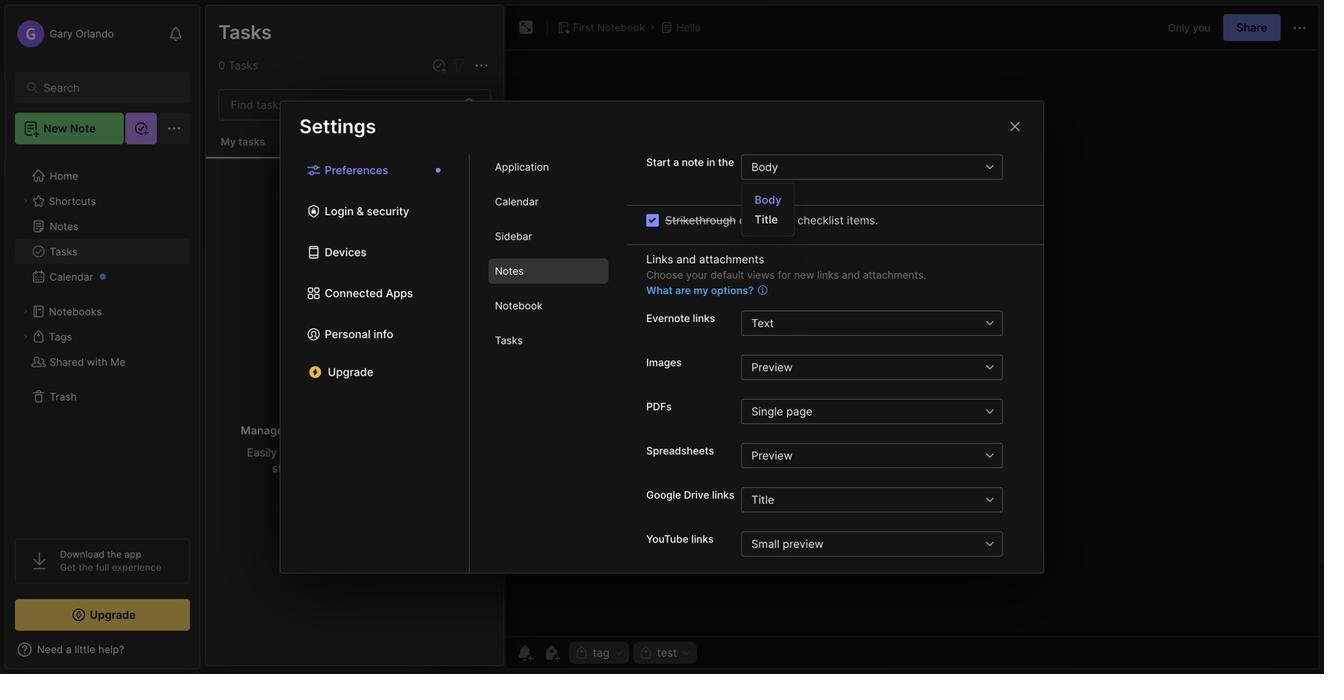Task type: vqa. For each thing, say whether or not it's contained in the screenshot.


Task type: locate. For each thing, give the bounding box(es) containing it.
upgrade button inside main element
[[15, 599, 190, 631]]

links right new
[[818, 269, 840, 281]]

upgrade inside main element
[[90, 608, 136, 622]]

0 horizontal spatial a
[[256, 127, 261, 139]]

full
[[96, 562, 109, 573]]

preview inside preview field
[[752, 361, 793, 374]]

2 vertical spatial notes
[[495, 265, 524, 277]]

the right note
[[718, 156, 735, 168]]

spreadsheets
[[647, 445, 715, 457]]

nov
[[222, 149, 239, 161], [222, 248, 239, 260]]

1 horizontal spatial hello
[[677, 21, 701, 34]]

0 vertical spatial the
[[718, 156, 735, 168]]

main element
[[0, 0, 205, 674]]

2 horizontal spatial the
[[718, 156, 735, 168]]

None search field
[[43, 78, 169, 97]]

due
[[320, 446, 340, 459]]

notes inside tab
[[495, 265, 524, 277]]

Choose default view option for Spreadsheets field
[[742, 443, 1025, 468]]

personal
[[325, 328, 371, 341]]

0 vertical spatial tasks
[[239, 136, 265, 148]]

application tab
[[489, 155, 609, 180]]

1 vertical spatial hello
[[222, 110, 247, 122]]

nov left 21,
[[222, 248, 239, 260]]

1 horizontal spatial upgrade button
[[300, 360, 450, 385]]

1 preview from the top
[[752, 361, 793, 374]]

is
[[245, 127, 253, 139]]

preview button
[[742, 355, 978, 380], [742, 443, 978, 468]]

apps
[[386, 287, 413, 300]]

2023 right 21,
[[257, 248, 281, 260]]

notes
[[218, 20, 272, 43], [50, 220, 79, 232], [495, 265, 524, 277]]

tasks inside tab
[[495, 335, 523, 347]]

body up title 'link'
[[755, 193, 782, 207]]

2023
[[259, 149, 282, 161], [257, 248, 281, 260]]

links right 'youtube'
[[692, 533, 714, 545]]

test right is
[[264, 127, 283, 139]]

preview inside preview field
[[752, 449, 793, 463]]

2 preview button from the top
[[742, 443, 978, 468]]

0 horizontal spatial test
[[264, 127, 283, 139]]

notes inside tree
[[50, 220, 79, 232]]

1 tab list from the left
[[281, 155, 470, 573]]

0 horizontal spatial in
[[405, 424, 414, 437]]

assigned
[[416, 446, 463, 459]]

2
[[218, 58, 224, 71]]

title
[[755, 213, 778, 226], [752, 493, 775, 507]]

0 vertical spatial upgrade button
[[300, 360, 450, 385]]

1 vertical spatial body
[[755, 193, 782, 207]]

tasks left all
[[358, 424, 387, 437]]

calendar button
[[15, 264, 189, 289]]

preview
[[783, 537, 824, 551]]

upgrade down full
[[90, 608, 136, 622]]

2023 right the 28,
[[259, 149, 282, 161]]

strikethrough
[[666, 214, 736, 227]]

1 horizontal spatial calendar
[[495, 196, 539, 208]]

1 vertical spatial a
[[674, 156, 680, 168]]

test inside button
[[657, 646, 678, 660]]

calendar up notebooks
[[50, 271, 93, 283]]

this is a test
[[222, 127, 283, 139]]

1 vertical spatial the
[[107, 549, 122, 560]]

0 vertical spatial notes
[[218, 20, 272, 43]]

1 vertical spatial preview button
[[742, 443, 978, 468]]

small
[[752, 537, 780, 551]]

a right is
[[256, 127, 261, 139]]

preview button down text button
[[742, 355, 978, 380]]

links right "drive"
[[713, 489, 735, 501]]

calendar up sidebar
[[495, 196, 539, 208]]

this
[[222, 127, 242, 139]]

first notebook
[[573, 21, 645, 34]]

tasks up nov 28, 2023
[[239, 136, 265, 148]]

2 vertical spatial the
[[79, 562, 93, 573]]

1 preview button from the top
[[742, 355, 978, 380]]

tree
[[6, 154, 200, 524]]

1 vertical spatial title
[[752, 493, 775, 507]]

tasks
[[218, 21, 272, 44], [228, 59, 259, 72], [50, 245, 78, 258], [495, 335, 523, 347]]

notebook right first
[[598, 21, 645, 34]]

preview for images
[[752, 361, 793, 374]]

only
[[1169, 21, 1191, 34]]

and up sort
[[286, 424, 307, 437]]

for
[[778, 269, 792, 281]]

untitled
[[222, 227, 261, 239]]

1 vertical spatial notes
[[50, 220, 79, 232]]

the
[[718, 156, 735, 168], [107, 549, 122, 560], [79, 562, 93, 573]]

1 vertical spatial tasks
[[358, 424, 387, 437]]

0 horizontal spatial upgrade
[[90, 608, 136, 622]]

2 tab list from the left
[[470, 155, 628, 573]]

0 vertical spatial notebook
[[598, 21, 645, 34]]

tasks down "notebook" tab
[[495, 335, 523, 347]]

0 horizontal spatial calendar
[[50, 271, 93, 283]]

nov down my
[[222, 149, 239, 161]]

0 vertical spatial test
[[264, 127, 283, 139]]

1 vertical spatial upgrade button
[[15, 599, 190, 631]]

calendar inside calendar tab
[[495, 196, 539, 208]]

login
[[325, 205, 354, 218]]

1 vertical spatial notebook
[[495, 300, 543, 312]]

in right all
[[405, 424, 414, 437]]

1 vertical spatial nov
[[222, 248, 239, 260]]

1 horizontal spatial notebook
[[598, 21, 645, 34]]

tab list for application
[[281, 155, 470, 573]]

1 vertical spatial preview
[[752, 449, 793, 463]]

in right note
[[707, 156, 716, 168]]

tasks inside button
[[50, 245, 78, 258]]

experience
[[112, 562, 161, 573]]

0 vertical spatial 2023
[[259, 149, 282, 161]]

security
[[367, 205, 410, 218]]

tree containing home
[[6, 154, 200, 524]]

tasks tab
[[489, 328, 609, 353]]

upgrade down personal
[[328, 366, 374, 379]]

2 preview from the top
[[752, 449, 793, 463]]

0 horizontal spatial upgrade button
[[15, 599, 190, 631]]

options?
[[711, 284, 754, 297]]

body for body
[[752, 160, 779, 174]]

dropdown list menu
[[742, 190, 795, 229]]

notebook inside button
[[598, 21, 645, 34]]

my tasks button
[[206, 127, 280, 159]]

0 tasks
[[218, 59, 259, 72]]

text
[[752, 317, 774, 330]]

strikethrough completed checklist items.
[[666, 214, 879, 227]]

tab list for start a note in the
[[470, 155, 628, 573]]

row group
[[206, 159, 504, 488]]

0 vertical spatial title
[[755, 213, 778, 226]]

title inside button
[[752, 493, 775, 507]]

with
[[87, 356, 108, 368]]

small preview
[[752, 537, 824, 551]]

my
[[221, 136, 236, 148]]

views
[[748, 269, 775, 281]]

tasks
[[239, 136, 265, 148], [358, 424, 387, 437]]

0 vertical spatial body
[[752, 160, 779, 174]]

upgrade for top upgrade popup button
[[328, 366, 374, 379]]

body title
[[755, 193, 782, 226]]

2 horizontal spatial notes
[[495, 265, 524, 277]]

the down the download
[[79, 562, 93, 573]]

1 vertical spatial 2023
[[257, 248, 281, 260]]

home
[[50, 170, 78, 182]]

0 horizontal spatial the
[[79, 562, 93, 573]]

0 horizontal spatial tasks
[[239, 136, 265, 148]]

body up body link on the right top of the page
[[752, 160, 779, 174]]

upgrade
[[328, 366, 374, 379], [90, 608, 136, 622]]

date,
[[343, 446, 369, 459]]

1 horizontal spatial test
[[657, 646, 678, 660]]

youtube links
[[647, 533, 714, 545]]

0 vertical spatial preview button
[[742, 355, 978, 380]]

more
[[411, 462, 437, 475]]

google drive links
[[647, 489, 735, 501]]

calendar for tab list containing application
[[495, 196, 539, 208]]

easily sort by due date, note, or assigned status using this view and more
[[247, 446, 463, 475]]

body inside button
[[752, 160, 779, 174]]

0 vertical spatial preview
[[752, 361, 793, 374]]

0 vertical spatial in
[[707, 156, 716, 168]]

1 horizontal spatial tasks
[[358, 424, 387, 437]]

1 horizontal spatial upgrade
[[328, 366, 374, 379]]

and
[[677, 253, 696, 266], [842, 269, 861, 281], [286, 424, 307, 437], [388, 462, 408, 475]]

login & security
[[325, 205, 410, 218]]

upgrade button down info
[[300, 360, 450, 385]]

0 vertical spatial nov
[[222, 149, 239, 161]]

tab list
[[281, 155, 470, 573], [470, 155, 628, 573]]

1 vertical spatial test
[[657, 646, 678, 660]]

preview up single
[[752, 361, 793, 374]]

preferences
[[325, 164, 389, 177]]

Find tasks… text field
[[222, 92, 455, 118]]

calendar
[[495, 196, 539, 208], [50, 271, 93, 283]]

and down "or"
[[388, 462, 408, 475]]

calendar inside calendar button
[[50, 271, 93, 283]]

view
[[361, 462, 385, 475]]

2 nov from the top
[[222, 248, 239, 260]]

upgrade inside tab list
[[328, 366, 374, 379]]

Choose default view option for Images field
[[742, 355, 1025, 380]]

notebook up tasks tab at the left
[[495, 300, 543, 312]]

start a note in the
[[647, 156, 735, 168]]

shared with me
[[50, 356, 126, 368]]

page
[[787, 405, 813, 418]]

1 vertical spatial upgrade
[[90, 608, 136, 622]]

connected
[[325, 287, 383, 300]]

connected apps
[[325, 287, 413, 300]]

the up full
[[107, 549, 122, 560]]

notebook inside tab
[[495, 300, 543, 312]]

body inside dropdown list menu
[[755, 193, 782, 207]]

tab list containing application
[[470, 155, 628, 573]]

0 horizontal spatial notebook
[[495, 300, 543, 312]]

notes down sidebar
[[495, 265, 524, 277]]

the for app
[[79, 562, 93, 573]]

in
[[707, 156, 716, 168], [405, 424, 414, 437]]

get
[[60, 562, 76, 573]]

upgrade button down full
[[15, 599, 190, 631]]

notes down shortcuts
[[50, 220, 79, 232]]

place
[[440, 424, 469, 437]]

0 vertical spatial calendar
[[495, 196, 539, 208]]

0 horizontal spatial notes
[[50, 220, 79, 232]]

0 vertical spatial upgrade
[[328, 366, 374, 379]]

what
[[647, 284, 673, 297]]

preview button up "title" button
[[742, 443, 978, 468]]

tab list containing preferences
[[281, 155, 470, 573]]

tasks up calendar button
[[50, 245, 78, 258]]

nov for nov 21, 2023
[[222, 248, 239, 260]]

note
[[70, 122, 96, 135]]

preview down single
[[752, 449, 793, 463]]

trash
[[50, 391, 77, 403]]

Search text field
[[43, 80, 169, 95]]

0 vertical spatial hello
[[677, 21, 701, 34]]

Choose default view option for PDFs field
[[742, 399, 1025, 424]]

tasks right the 0 at top
[[228, 59, 259, 72]]

nov for nov 28, 2023
[[222, 149, 239, 161]]

1 vertical spatial calendar
[[50, 271, 93, 283]]

1 nov from the top
[[222, 149, 239, 161]]

close image
[[1006, 117, 1025, 136]]

notes up notes
[[218, 20, 272, 43]]

a left note
[[674, 156, 680, 168]]

tag
[[593, 646, 610, 660]]

notebook
[[598, 21, 645, 34], [495, 300, 543, 312]]

first
[[573, 21, 595, 34]]

the for note
[[718, 156, 735, 168]]

add tag image
[[543, 644, 562, 662]]

1 horizontal spatial a
[[674, 156, 680, 168]]

single page
[[752, 405, 813, 418]]

and left attachments.
[[842, 269, 861, 281]]

test right tag
[[657, 646, 678, 660]]



Task type: describe. For each thing, give the bounding box(es) containing it.
2023 for nov 21, 2023
[[257, 248, 281, 260]]

sort
[[280, 446, 301, 459]]

share
[[1237, 21, 1268, 34]]

start
[[647, 156, 671, 168]]

note window element
[[506, 5, 1320, 670]]

application
[[495, 161, 549, 173]]

nov 21, 2023
[[222, 248, 281, 260]]

choose your default views for new links and attachments.
[[647, 269, 927, 281]]

1 horizontal spatial notes
[[218, 20, 272, 43]]

share button
[[1224, 14, 1282, 41]]

devices
[[325, 246, 367, 259]]

0 vertical spatial a
[[256, 127, 261, 139]]

1 horizontal spatial in
[[707, 156, 716, 168]]

tasks inside button
[[239, 136, 265, 148]]

Choose default view option for Google Drive links field
[[742, 487, 1025, 513]]

download
[[60, 549, 105, 560]]

expand notebooks image
[[21, 307, 30, 316]]

what are my options?
[[647, 284, 754, 297]]

add a reminder image
[[516, 644, 535, 662]]

2023 for nov 28, 2023
[[259, 149, 282, 161]]

manage
[[241, 424, 284, 437]]

Note Editor text field
[[506, 50, 1319, 636]]

tasks up notes
[[218, 21, 272, 44]]

easily
[[247, 446, 277, 459]]

images
[[647, 356, 682, 369]]

1 vertical spatial in
[[405, 424, 414, 437]]

attachments
[[700, 253, 765, 266]]

home link
[[15, 163, 190, 188]]

and up your
[[677, 253, 696, 266]]

calendar tab
[[489, 189, 609, 215]]

tasks button
[[15, 239, 189, 264]]

by
[[304, 446, 317, 459]]

your
[[687, 269, 708, 281]]

and inside easily sort by due date, note, or assigned status using this view and more
[[388, 462, 408, 475]]

my
[[694, 284, 709, 297]]

shortcuts
[[49, 195, 96, 207]]

28,
[[242, 149, 256, 161]]

notes tab
[[489, 259, 609, 284]]

notebook tab
[[489, 293, 609, 319]]

preview button for images
[[742, 355, 978, 380]]

tree inside main element
[[6, 154, 200, 524]]

hello inside 'hello' button
[[677, 21, 701, 34]]

tag button
[[569, 642, 630, 664]]

expand tags image
[[21, 332, 30, 341]]

you
[[1194, 21, 1211, 34]]

title inside body title
[[755, 213, 778, 226]]

0 horizontal spatial hello
[[222, 110, 247, 122]]

upgrade for upgrade popup button in main element
[[90, 608, 136, 622]]

youtube
[[647, 533, 689, 545]]

info
[[374, 328, 394, 341]]

organize
[[309, 424, 356, 437]]

default
[[711, 269, 745, 281]]

notes link
[[15, 214, 189, 239]]

links
[[647, 253, 674, 266]]

preview for spreadsheets
[[752, 449, 793, 463]]

body for body title
[[755, 193, 782, 207]]

hello button
[[658, 17, 704, 39]]

new task image
[[431, 58, 447, 73]]

notebooks
[[49, 305, 102, 318]]

calendar for calendar button
[[50, 271, 93, 283]]

using
[[308, 462, 336, 475]]

completed
[[740, 214, 795, 227]]

pdfs
[[647, 401, 672, 413]]

0
[[218, 59, 225, 72]]

sidebar
[[495, 230, 533, 243]]

all
[[390, 424, 402, 437]]

choose
[[647, 269, 684, 281]]

2 notes
[[218, 58, 257, 71]]

trash link
[[15, 384, 189, 409]]

Select682 checkbox
[[647, 214, 659, 227]]

preview button for spreadsheets
[[742, 443, 978, 468]]

Choose default view option for Evernote links field
[[742, 311, 1025, 336]]

tags
[[49, 331, 72, 343]]

app
[[125, 549, 141, 560]]

row group containing manage and organize tasks all in one place
[[206, 159, 504, 488]]

Choose default view option for YouTube links field
[[742, 532, 1025, 557]]

attachments.
[[863, 269, 927, 281]]

&
[[357, 205, 364, 218]]

Start a new note in the body or title. field
[[742, 155, 1025, 180]]

new
[[795, 269, 815, 281]]

single page button
[[742, 399, 978, 424]]

personal info
[[325, 328, 394, 341]]

21,
[[242, 248, 255, 260]]

title button
[[742, 487, 978, 513]]

download the app get the full experience
[[60, 549, 161, 573]]

shortcuts button
[[15, 188, 189, 214]]

1 horizontal spatial the
[[107, 549, 122, 560]]

first notebook button
[[554, 17, 648, 39]]

links down my
[[693, 312, 716, 325]]

notebooks link
[[15, 299, 189, 324]]

expand note image
[[517, 18, 536, 37]]

text button
[[742, 311, 978, 336]]

small preview button
[[742, 532, 978, 557]]

sidebar tab
[[489, 224, 609, 249]]

single
[[752, 405, 784, 418]]

items.
[[847, 214, 879, 227]]

settings
[[300, 115, 376, 138]]

my tasks
[[221, 136, 265, 148]]

checklist
[[798, 214, 844, 227]]

or
[[402, 446, 413, 459]]

this
[[339, 462, 358, 475]]

manage and organize tasks all in one place
[[241, 424, 469, 437]]

me
[[110, 356, 126, 368]]

none search field inside main element
[[43, 78, 169, 97]]

status
[[272, 462, 305, 475]]

shared with me link
[[15, 349, 189, 375]]

test button
[[634, 642, 697, 664]]

evernote
[[647, 312, 691, 325]]

title link
[[742, 210, 795, 229]]

shared
[[50, 356, 84, 368]]

nov 28, 2023
[[222, 149, 282, 161]]

tags button
[[15, 324, 189, 349]]



